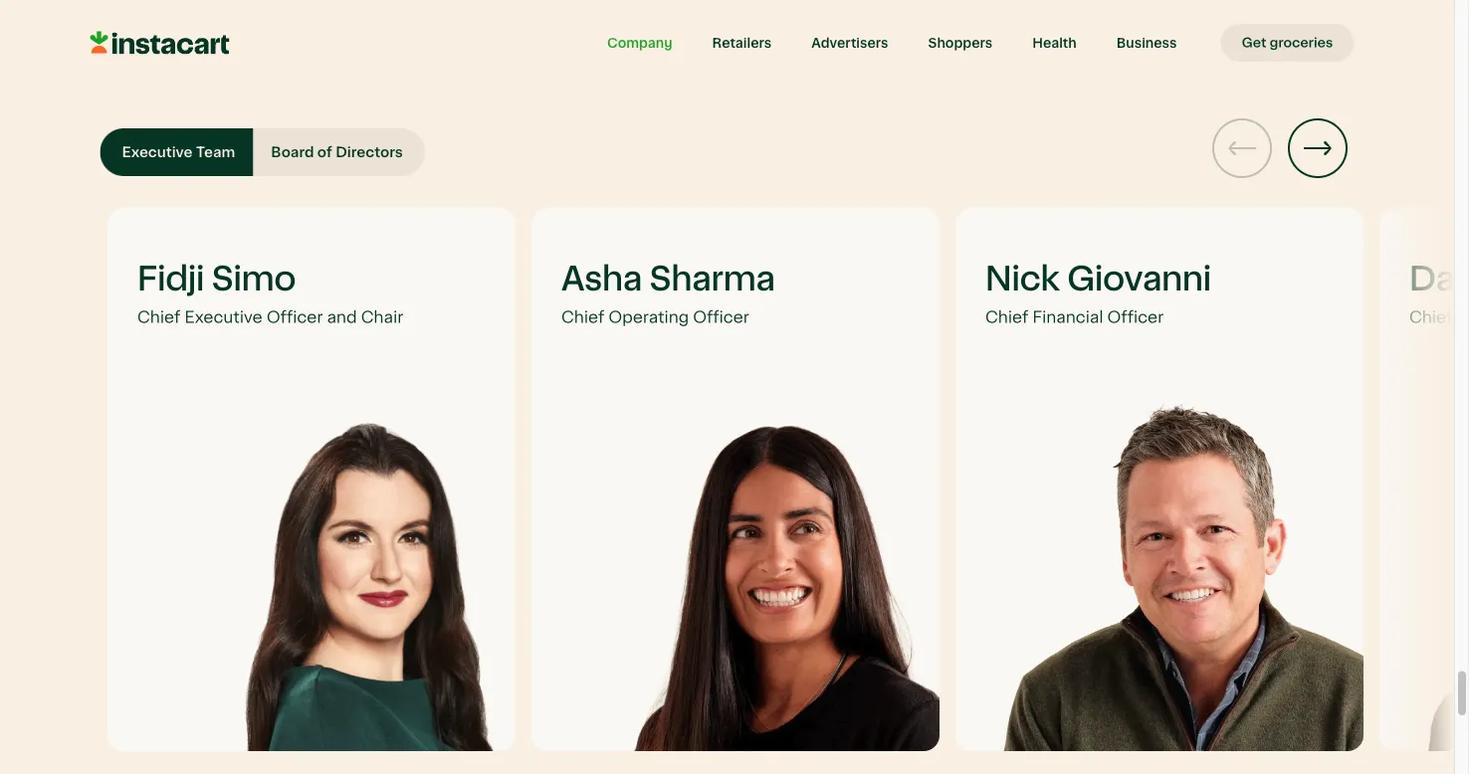 Task type: describe. For each thing, give the bounding box(es) containing it.
board of directors
[[271, 145, 403, 160]]

fidji
[[137, 262, 204, 297]]

retailers
[[712, 36, 772, 50]]

board of directors button
[[253, 128, 425, 176]]

business
[[1116, 36, 1177, 50]]

shoppers
[[928, 36, 992, 50]]

and
[[327, 309, 357, 326]]

nick
[[985, 262, 1060, 297]]

officer for simo
[[267, 309, 323, 326]]

board
[[271, 145, 314, 160]]

our leadership
[[100, 22, 502, 79]]

executive inside slide 1 of 11 group
[[184, 309, 263, 326]]

asha
[[561, 262, 642, 297]]

chief for fidji
[[137, 309, 180, 326]]

chief inside slide 4 of 11 group
[[1409, 309, 1452, 326]]

executive inside button
[[122, 145, 193, 160]]

nick giovanni
[[985, 262, 1211, 297]]

fidji simo
[[137, 262, 296, 297]]

slide 2 of 11 group
[[531, 208, 940, 751]]

directors
[[336, 145, 403, 160]]

of
[[317, 145, 332, 160]]

our
[[100, 22, 201, 79]]

business button
[[1097, 24, 1197, 62]]

company
[[607, 36, 672, 50]]

chief for nick
[[985, 309, 1028, 326]]

retailers button
[[692, 24, 791, 62]]

chair
[[361, 309, 403, 326]]



Task type: locate. For each thing, give the bounding box(es) containing it.
chief operating officer
[[561, 309, 749, 326]]

officer
[[267, 309, 323, 326], [693, 309, 749, 326], [1107, 309, 1164, 326]]

simo
[[212, 262, 296, 297]]

3 chief from the left
[[985, 309, 1028, 326]]

shoppers button
[[908, 24, 1012, 62]]

health
[[1032, 36, 1077, 50]]

officer inside 'slide 3 of 11' group
[[1107, 309, 1164, 326]]

2 officer from the left
[[693, 309, 749, 326]]

chief
[[137, 309, 180, 326], [561, 309, 604, 326], [985, 309, 1028, 326], [1409, 309, 1452, 326]]

dan
[[1409, 262, 1469, 297]]

slide 3 of 11 group
[[955, 208, 1364, 751]]

health button
[[1012, 24, 1097, 62]]

sharma
[[650, 262, 775, 297]]

chief inside slide 2 of 11 group
[[561, 309, 604, 326]]

chief c
[[1409, 309, 1469, 326]]

executive left the team
[[122, 145, 193, 160]]

advertisers
[[811, 36, 888, 50]]

slide 4 of 11 group
[[1379, 208, 1469, 751]]

slide 1 of 11 group
[[107, 208, 516, 751]]

3 officer from the left
[[1107, 309, 1164, 326]]

2 chief from the left
[[561, 309, 604, 326]]

1 officer from the left
[[267, 309, 323, 326]]

chief executive officer and chair
[[137, 309, 403, 326]]

officer left and
[[267, 309, 323, 326]]

chief financial officer
[[985, 309, 1164, 326]]

giovanni
[[1067, 262, 1211, 297]]

get
[[1242, 36, 1266, 50]]

officer down giovanni
[[1107, 309, 1164, 326]]

chief inside 'slide 3 of 11' group
[[985, 309, 1028, 326]]

operating
[[608, 309, 689, 326]]

get groceries link
[[1221, 24, 1354, 62]]

1 vertical spatial executive
[[184, 309, 263, 326]]

executive team button
[[100, 128, 253, 176]]

asha sharma
[[561, 262, 775, 297]]

1 horizontal spatial officer
[[693, 309, 749, 326]]

c
[[1456, 309, 1469, 326]]

executive down fidji simo
[[184, 309, 263, 326]]

chief down the asha
[[561, 309, 604, 326]]

get groceries
[[1242, 36, 1333, 50]]

0 horizontal spatial officer
[[267, 309, 323, 326]]

leadership
[[211, 22, 502, 79]]

groceries
[[1270, 36, 1333, 50]]

1 chief from the left
[[137, 309, 180, 326]]

executive team
[[122, 145, 235, 160]]

financial
[[1032, 309, 1103, 326]]

0 vertical spatial executive
[[122, 145, 193, 160]]

company button
[[587, 24, 692, 62]]

chief inside slide 1 of 11 group
[[137, 309, 180, 326]]

officer inside slide 1 of 11 group
[[267, 309, 323, 326]]

officer for giovanni
[[1107, 309, 1164, 326]]

4 chief from the left
[[1409, 309, 1452, 326]]

chief down the "nick"
[[985, 309, 1028, 326]]

executive
[[122, 145, 193, 160], [184, 309, 263, 326]]

officer for sharma
[[693, 309, 749, 326]]

officer inside slide 2 of 11 group
[[693, 309, 749, 326]]

advertisers button
[[791, 24, 908, 62]]

chief left c
[[1409, 309, 1452, 326]]

2 horizontal spatial officer
[[1107, 309, 1164, 326]]

chief down the fidji
[[137, 309, 180, 326]]

chief for asha
[[561, 309, 604, 326]]

team
[[196, 145, 235, 160]]

officer down the sharma
[[693, 309, 749, 326]]



Task type: vqa. For each thing, say whether or not it's contained in the screenshot.
Chief in the slide 3 of 11 group
yes



